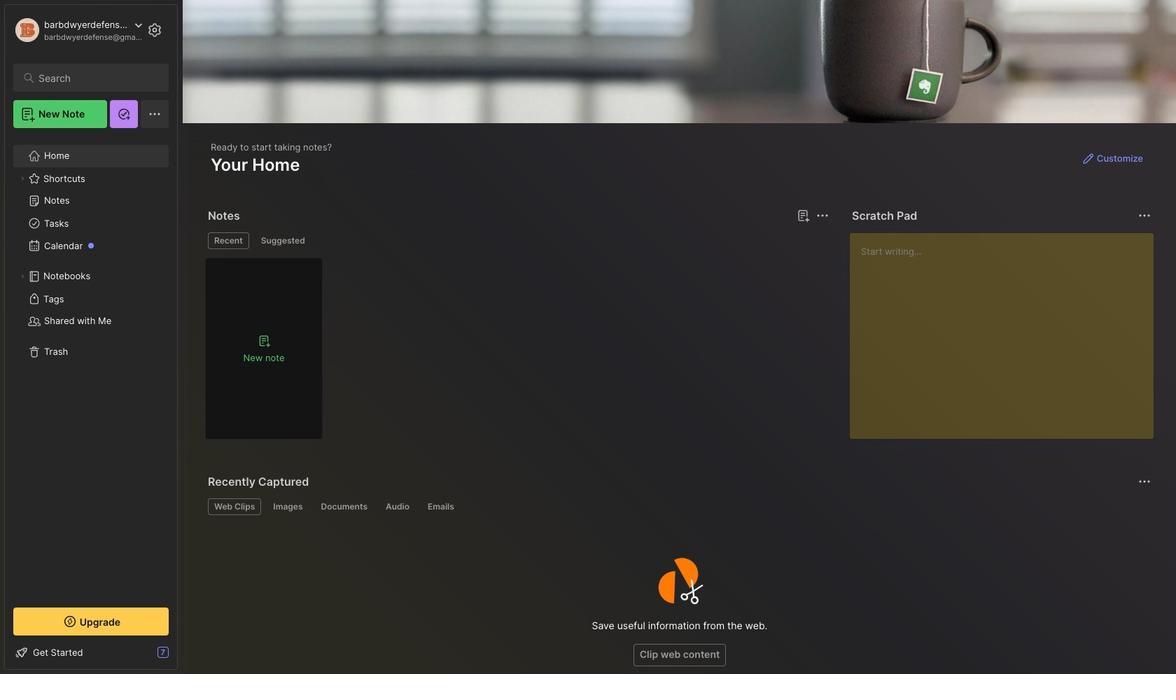 Task type: vqa. For each thing, say whether or not it's contained in the screenshot.
Tab List to the top
yes



Task type: locate. For each thing, give the bounding box(es) containing it.
0 vertical spatial tab list
[[208, 233, 827, 249]]

tab
[[208, 233, 249, 249], [255, 233, 311, 249], [208, 499, 261, 515], [267, 499, 309, 515], [315, 499, 374, 515], [380, 499, 416, 515], [422, 499, 461, 515]]

1 vertical spatial more actions field
[[1135, 472, 1155, 492]]

0 vertical spatial more actions image
[[1137, 207, 1153, 224]]

more actions image
[[1137, 207, 1153, 224], [1137, 473, 1153, 490]]

1 vertical spatial more actions image
[[1137, 473, 1153, 490]]

1 vertical spatial tab list
[[208, 499, 1149, 515]]

2 more actions field from the top
[[1135, 472, 1155, 492]]

tree
[[5, 137, 177, 595]]

1 more actions image from the top
[[1137, 207, 1153, 224]]

0 vertical spatial more actions field
[[1135, 206, 1155, 226]]

More actions field
[[1135, 206, 1155, 226], [1135, 472, 1155, 492]]

2 tab list from the top
[[208, 499, 1149, 515]]

tab list
[[208, 233, 827, 249], [208, 499, 1149, 515]]

2 more actions image from the top
[[1137, 473, 1153, 490]]

Account field
[[13, 16, 143, 44]]

tree inside main element
[[5, 137, 177, 595]]

None search field
[[39, 69, 156, 86]]

more actions image for first more actions field from the top
[[1137, 207, 1153, 224]]

more actions image for first more actions field from the bottom
[[1137, 473, 1153, 490]]

1 tab list from the top
[[208, 233, 827, 249]]



Task type: describe. For each thing, give the bounding box(es) containing it.
Search text field
[[39, 71, 156, 85]]

settings image
[[146, 22, 163, 39]]

1 more actions field from the top
[[1135, 206, 1155, 226]]

Help and Learning task checklist field
[[5, 642, 177, 664]]

expand notebooks image
[[18, 272, 27, 281]]

click to collapse image
[[177, 649, 187, 665]]

none search field inside main element
[[39, 69, 156, 86]]

Start writing… text field
[[861, 233, 1153, 428]]

main element
[[0, 0, 182, 674]]



